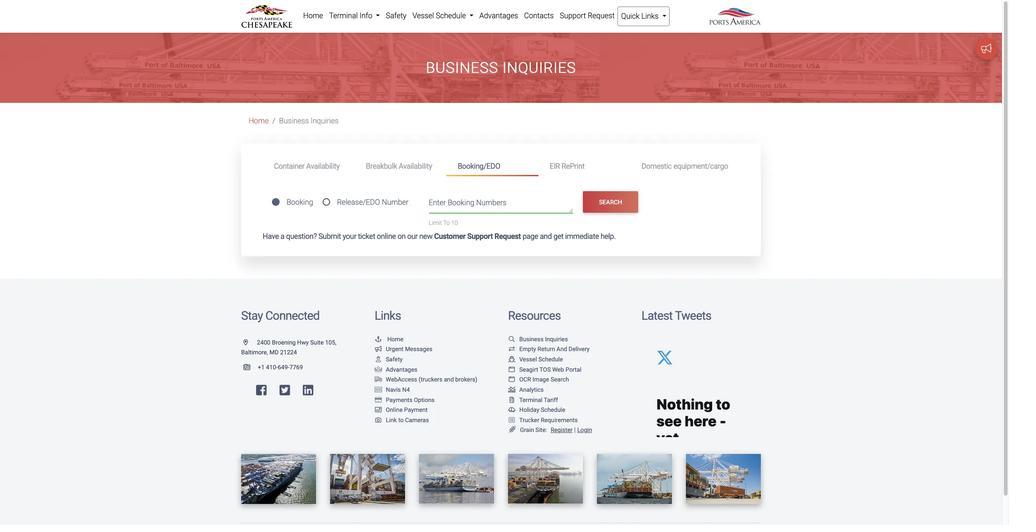 Task type: vqa. For each thing, say whether or not it's contained in the screenshot.
safe
no



Task type: locate. For each thing, give the bounding box(es) containing it.
1 horizontal spatial vessel
[[519, 356, 537, 363]]

payments options
[[386, 397, 435, 404]]

and left brokers)
[[444, 377, 454, 384]]

connected
[[265, 309, 320, 323]]

eir reprint link
[[538, 158, 630, 175]]

terminal info
[[329, 11, 374, 20]]

payments options link
[[375, 397, 435, 404]]

1 horizontal spatial terminal
[[519, 397, 543, 404]]

1 horizontal spatial booking
[[448, 199, 474, 207]]

2 vertical spatial schedule
[[541, 407, 565, 414]]

0 vertical spatial and
[[540, 232, 552, 241]]

enter booking numbers
[[429, 199, 507, 207]]

request left page
[[495, 232, 521, 241]]

advantages left the contacts
[[479, 11, 518, 20]]

0 vertical spatial home link
[[300, 7, 326, 25]]

1 vertical spatial safety link
[[375, 356, 403, 363]]

links up anchor image
[[375, 309, 401, 323]]

0 vertical spatial request
[[588, 11, 615, 20]]

2400 broening hwy suite 105, baltimore, md 21224 link
[[241, 339, 336, 357]]

vessel schedule link
[[410, 7, 476, 25], [508, 356, 563, 363]]

inquiries
[[503, 59, 576, 77], [311, 117, 339, 126], [545, 336, 568, 343]]

1 horizontal spatial links
[[642, 12, 659, 21]]

21224
[[280, 350, 297, 357]]

2 vertical spatial home
[[387, 336, 404, 343]]

1 horizontal spatial vessel schedule
[[519, 356, 563, 363]]

availability right breakbulk
[[399, 162, 432, 171]]

0 horizontal spatial booking
[[287, 198, 313, 207]]

links right quick
[[642, 12, 659, 21]]

release/edo number
[[337, 198, 409, 207]]

payments
[[386, 397, 413, 404]]

container availability
[[274, 162, 340, 171]]

0 horizontal spatial home
[[249, 117, 269, 126]]

schedule
[[436, 11, 466, 20], [539, 356, 563, 363], [541, 407, 565, 414]]

ship image
[[508, 357, 516, 363]]

home
[[303, 11, 323, 20], [249, 117, 269, 126], [387, 336, 404, 343]]

advantages link left the contacts
[[476, 7, 521, 25]]

0 vertical spatial vessel schedule
[[413, 11, 468, 20]]

0 vertical spatial safety
[[386, 11, 407, 20]]

safety link for 'terminal info' link
[[383, 7, 410, 25]]

2 horizontal spatial home link
[[375, 336, 404, 343]]

1 vertical spatial home link
[[249, 117, 269, 126]]

0 horizontal spatial business
[[279, 117, 309, 126]]

support right the customer
[[467, 232, 493, 241]]

home link for urgent messages link
[[375, 336, 404, 343]]

safety
[[386, 11, 407, 20], [386, 356, 403, 363]]

ocr image search link
[[508, 377, 569, 384]]

requirements
[[541, 417, 578, 424]]

0 horizontal spatial advantages
[[386, 367, 417, 374]]

safety down urgent
[[386, 356, 403, 363]]

+1 410-649-7769
[[258, 364, 303, 371]]

1 horizontal spatial home link
[[300, 7, 326, 25]]

1 vertical spatial terminal
[[519, 397, 543, 404]]

quick links
[[621, 12, 661, 21]]

list alt image
[[508, 418, 516, 424]]

reprint
[[562, 162, 585, 171]]

|
[[574, 427, 576, 435]]

md
[[270, 350, 279, 357]]

+1 410-649-7769 link
[[241, 364, 303, 371]]

search inside button
[[599, 199, 622, 206]]

file invoice image
[[508, 398, 516, 404]]

0 horizontal spatial vessel schedule link
[[410, 7, 476, 25]]

business
[[426, 59, 498, 77], [279, 117, 309, 126], [519, 336, 544, 343]]

1 horizontal spatial request
[[588, 11, 615, 20]]

container availability link
[[263, 158, 355, 175]]

booking
[[287, 198, 313, 207], [448, 199, 474, 207]]

search up the help.
[[599, 199, 622, 206]]

0 vertical spatial links
[[642, 12, 659, 21]]

0 vertical spatial advantages link
[[476, 7, 521, 25]]

webaccess (truckers and brokers)
[[386, 377, 477, 384]]

1 horizontal spatial availability
[[399, 162, 432, 171]]

1 vertical spatial request
[[495, 232, 521, 241]]

1 vertical spatial safety
[[386, 356, 403, 363]]

0 vertical spatial terminal
[[329, 11, 358, 20]]

hand receiving image
[[375, 367, 382, 373]]

0 vertical spatial vessel schedule link
[[410, 7, 476, 25]]

webaccess
[[386, 377, 417, 384]]

register link
[[549, 427, 573, 434]]

number
[[382, 198, 409, 207]]

0 horizontal spatial terminal
[[329, 11, 358, 20]]

0 horizontal spatial vessel
[[413, 11, 434, 20]]

login
[[577, 427, 592, 434]]

terminal tariff link
[[508, 397, 558, 404]]

0 vertical spatial advantages
[[479, 11, 518, 20]]

1 vertical spatial schedule
[[539, 356, 563, 363]]

2 vertical spatial home link
[[375, 336, 404, 343]]

request left quick
[[588, 11, 615, 20]]

search down "web"
[[551, 377, 569, 384]]

advantages up webaccess
[[386, 367, 417, 374]]

exchange image
[[508, 347, 516, 353]]

tos
[[540, 367, 551, 374]]

2 horizontal spatial home
[[387, 336, 404, 343]]

online payment link
[[375, 407, 428, 414]]

advantages link up webaccess
[[375, 367, 417, 374]]

1 vertical spatial home
[[249, 117, 269, 126]]

enter
[[429, 199, 446, 207]]

question?
[[286, 232, 317, 241]]

to
[[443, 220, 450, 227]]

domestic
[[642, 162, 672, 171]]

cameras
[[405, 417, 429, 424]]

support
[[560, 11, 586, 20], [467, 232, 493, 241]]

0 horizontal spatial support
[[467, 232, 493, 241]]

2 availability from the left
[[399, 162, 432, 171]]

1 vertical spatial inquiries
[[311, 117, 339, 126]]

business inquiries
[[426, 59, 576, 77], [279, 117, 339, 126], [519, 336, 568, 343]]

649-
[[278, 364, 290, 371]]

0 vertical spatial inquiries
[[503, 59, 576, 77]]

baltimore,
[[241, 350, 268, 357]]

0 horizontal spatial availability
[[306, 162, 340, 171]]

container
[[274, 162, 305, 171]]

0 vertical spatial safety link
[[383, 7, 410, 25]]

terminal down the analytics at right
[[519, 397, 543, 404]]

return
[[538, 346, 555, 353]]

0 horizontal spatial advantages link
[[375, 367, 417, 374]]

0 horizontal spatial home link
[[249, 117, 269, 126]]

release/edo
[[337, 198, 380, 207]]

safety link down urgent
[[375, 356, 403, 363]]

terminal for terminal info
[[329, 11, 358, 20]]

advantages
[[479, 11, 518, 20], [386, 367, 417, 374]]

browser image
[[508, 367, 516, 373]]

search image
[[508, 337, 516, 343]]

1 horizontal spatial vessel schedule link
[[508, 356, 563, 363]]

online
[[377, 232, 396, 241]]

site:
[[536, 427, 547, 434]]

domestic equipment/cargo
[[642, 162, 728, 171]]

ocr image search
[[519, 377, 569, 384]]

safety right info
[[386, 11, 407, 20]]

0 horizontal spatial search
[[551, 377, 569, 384]]

1 horizontal spatial business
[[426, 59, 498, 77]]

1 vertical spatial advantages
[[386, 367, 417, 374]]

0 horizontal spatial links
[[375, 309, 401, 323]]

limit
[[429, 220, 442, 227]]

0 vertical spatial home
[[303, 11, 323, 20]]

1 vertical spatial vessel schedule
[[519, 356, 563, 363]]

2 booking from the left
[[448, 199, 474, 207]]

contacts link
[[521, 7, 557, 25]]

0 horizontal spatial and
[[444, 377, 454, 384]]

1 horizontal spatial search
[[599, 199, 622, 206]]

booking up 10
[[448, 199, 474, 207]]

analytics image
[[508, 388, 516, 394]]

n4
[[402, 387, 410, 394]]

vessel
[[413, 11, 434, 20], [519, 356, 537, 363]]

safety link right info
[[383, 7, 410, 25]]

and
[[540, 232, 552, 241], [444, 377, 454, 384]]

submit
[[319, 232, 341, 241]]

availability for container availability
[[306, 162, 340, 171]]

availability right container
[[306, 162, 340, 171]]

0 vertical spatial support
[[560, 11, 586, 20]]

request
[[588, 11, 615, 20], [495, 232, 521, 241]]

home link
[[300, 7, 326, 25], [249, 117, 269, 126], [375, 336, 404, 343]]

availability for breakbulk availability
[[399, 162, 432, 171]]

1 vertical spatial and
[[444, 377, 454, 384]]

1 horizontal spatial support
[[560, 11, 586, 20]]

1 horizontal spatial home
[[303, 11, 323, 20]]

schedule for bells icon
[[541, 407, 565, 414]]

1 availability from the left
[[306, 162, 340, 171]]

limit to 10
[[429, 220, 458, 227]]

booking/edo
[[458, 162, 500, 171]]

search
[[599, 199, 622, 206], [551, 377, 569, 384]]

links
[[642, 12, 659, 21], [375, 309, 401, 323]]

terminal
[[329, 11, 358, 20], [519, 397, 543, 404]]

0 horizontal spatial request
[[495, 232, 521, 241]]

options
[[414, 397, 435, 404]]

vessel schedule
[[413, 11, 468, 20], [519, 356, 563, 363]]

2 vertical spatial business
[[519, 336, 544, 343]]

0 horizontal spatial vessel schedule
[[413, 11, 468, 20]]

safety link for urgent messages link
[[375, 356, 403, 363]]

availability
[[306, 162, 340, 171], [399, 162, 432, 171]]

Enter Booking Numbers text field
[[429, 198, 573, 214]]

credit card front image
[[375, 408, 382, 414]]

seagirt
[[519, 367, 538, 374]]

1 horizontal spatial advantages
[[479, 11, 518, 20]]

0 vertical spatial search
[[599, 199, 622, 206]]

1 vertical spatial business
[[279, 117, 309, 126]]

home for home link for 'terminal info' link
[[303, 11, 323, 20]]

support right the contacts
[[560, 11, 586, 20]]

home link for 'terminal info' link
[[300, 7, 326, 25]]

terminal left info
[[329, 11, 358, 20]]

booking up question?
[[287, 198, 313, 207]]

online
[[386, 407, 403, 414]]

and left get
[[540, 232, 552, 241]]

1 vertical spatial support
[[467, 232, 493, 241]]



Task type: describe. For each thing, give the bounding box(es) containing it.
customer
[[434, 232, 466, 241]]

latest tweets
[[642, 309, 711, 323]]

seagirt tos web portal
[[519, 367, 582, 374]]

0 vertical spatial vessel
[[413, 11, 434, 20]]

image
[[533, 377, 549, 384]]

trucker requirements link
[[508, 417, 578, 424]]

anchor image
[[375, 337, 382, 343]]

booking/edo link
[[447, 158, 538, 177]]

2 horizontal spatial business
[[519, 336, 544, 343]]

map marker alt image
[[244, 340, 256, 346]]

get
[[554, 232, 564, 241]]

+1
[[258, 364, 265, 371]]

empty return and delivery
[[519, 346, 590, 353]]

our
[[407, 232, 418, 241]]

urgent messages link
[[375, 346, 433, 353]]

holiday schedule
[[519, 407, 565, 414]]

browser image
[[508, 378, 516, 384]]

seagirt tos web portal link
[[508, 367, 582, 374]]

2 safety from the top
[[386, 356, 403, 363]]

eir reprint
[[550, 162, 585, 171]]

and
[[557, 346, 567, 353]]

suite
[[310, 339, 324, 347]]

credit card image
[[375, 398, 382, 404]]

messages
[[405, 346, 433, 353]]

truck container image
[[375, 378, 382, 384]]

tariff
[[544, 397, 558, 404]]

latest
[[642, 309, 673, 323]]

1 vertical spatial links
[[375, 309, 401, 323]]

breakbulk availability link
[[355, 158, 447, 175]]

2 vertical spatial inquiries
[[545, 336, 568, 343]]

grain
[[520, 427, 534, 434]]

linkedin image
[[303, 385, 313, 397]]

0 vertical spatial schedule
[[436, 11, 466, 20]]

info
[[360, 11, 372, 20]]

login link
[[577, 427, 592, 434]]

support request link
[[557, 7, 618, 25]]

stay connected
[[241, 309, 320, 323]]

ocr
[[519, 377, 531, 384]]

have
[[263, 232, 279, 241]]

customer support request link
[[434, 232, 521, 241]]

1 vertical spatial vessel
[[519, 356, 537, 363]]

phone office image
[[244, 365, 258, 371]]

410-
[[266, 364, 278, 371]]

1 vertical spatial vessel schedule link
[[508, 356, 563, 363]]

ticket
[[358, 232, 375, 241]]

link to cameras link
[[375, 417, 429, 424]]

home for left home link
[[249, 117, 269, 126]]

1 vertical spatial search
[[551, 377, 569, 384]]

navis
[[386, 387, 401, 394]]

grain site: register | login
[[520, 427, 592, 435]]

resources
[[508, 309, 561, 323]]

trucker
[[519, 417, 539, 424]]

terminal info link
[[326, 7, 383, 25]]

contacts
[[524, 11, 554, 20]]

delivery
[[569, 346, 590, 353]]

new
[[419, 232, 433, 241]]

10
[[451, 220, 458, 227]]

hwy
[[297, 339, 309, 347]]

bells image
[[508, 408, 516, 414]]

wheat image
[[508, 427, 517, 434]]

stay
[[241, 309, 263, 323]]

breakbulk
[[366, 162, 397, 171]]

have a question? submit your ticket online on our new customer support request page and get immediate help.
[[263, 232, 616, 241]]

2400 broening hwy suite 105, baltimore, md 21224
[[241, 339, 336, 357]]

quick
[[621, 12, 640, 21]]

twitter square image
[[280, 385, 290, 397]]

bullhorn image
[[375, 347, 382, 353]]

(truckers
[[419, 377, 442, 384]]

1 horizontal spatial advantages link
[[476, 7, 521, 25]]

1 vertical spatial business inquiries
[[279, 117, 339, 126]]

quick links link
[[618, 7, 670, 26]]

1 safety from the top
[[386, 11, 407, 20]]

link to cameras
[[386, 417, 429, 424]]

0 vertical spatial business
[[426, 59, 498, 77]]

portal
[[566, 367, 582, 374]]

breakbulk availability
[[366, 162, 432, 171]]

help.
[[601, 232, 616, 241]]

camera image
[[375, 418, 382, 424]]

eir
[[550, 162, 560, 171]]

105,
[[325, 339, 336, 347]]

payment
[[404, 407, 428, 414]]

facebook square image
[[256, 385, 267, 397]]

2400
[[257, 339, 270, 347]]

tweets
[[675, 309, 711, 323]]

1 booking from the left
[[287, 198, 313, 207]]

empty return and delivery link
[[508, 346, 590, 353]]

broening
[[272, 339, 296, 347]]

urgent
[[386, 346, 404, 353]]

search button
[[583, 192, 638, 213]]

analytics link
[[508, 387, 544, 394]]

web
[[552, 367, 564, 374]]

1 vertical spatial advantages link
[[375, 367, 417, 374]]

support request
[[560, 11, 615, 20]]

to
[[398, 417, 404, 424]]

urgent messages
[[386, 346, 433, 353]]

container storage image
[[375, 388, 382, 394]]

0 vertical spatial business inquiries
[[426, 59, 576, 77]]

webaccess (truckers and brokers) link
[[375, 377, 477, 384]]

business inquiries link
[[508, 336, 568, 343]]

holiday schedule link
[[508, 407, 565, 414]]

holiday
[[519, 407, 539, 414]]

a
[[281, 232, 284, 241]]

terminal for terminal tariff
[[519, 397, 543, 404]]

empty
[[519, 346, 536, 353]]

user hard hat image
[[375, 357, 382, 363]]

2 vertical spatial business inquiries
[[519, 336, 568, 343]]

schedule for ship image at the bottom of page
[[539, 356, 563, 363]]

register
[[551, 427, 573, 434]]

page
[[523, 232, 538, 241]]

navis n4
[[386, 387, 410, 394]]

1 horizontal spatial and
[[540, 232, 552, 241]]



